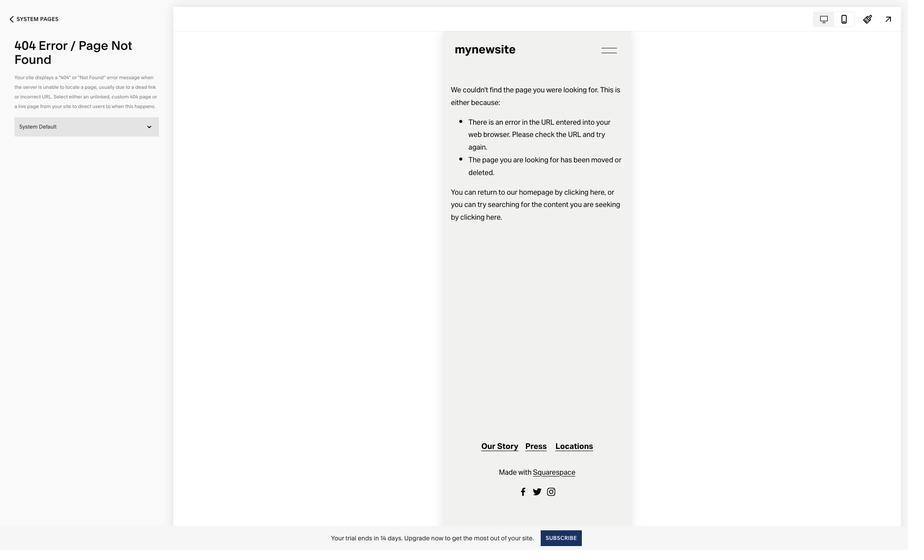 Task type: describe. For each thing, give the bounding box(es) containing it.
pages
[[40, 16, 59, 22]]

your trial ends in 14 days. upgrade now to get the most out of your site.
[[331, 535, 534, 543]]

a left page,
[[81, 84, 84, 90]]

now
[[432, 535, 444, 543]]

subscribe
[[546, 535, 577, 542]]

0 vertical spatial when
[[141, 74, 154, 81]]

unable
[[43, 84, 59, 90]]

from
[[40, 103, 51, 110]]

/
[[70, 38, 76, 53]]

in
[[374, 535, 379, 543]]

page
[[79, 38, 108, 53]]

0 horizontal spatial or
[[14, 94, 19, 100]]

dead
[[135, 84, 147, 90]]

upgrade
[[405, 535, 430, 543]]

1 horizontal spatial your
[[508, 535, 521, 543]]

found"
[[89, 74, 106, 81]]

to up select
[[60, 84, 64, 90]]

to down either
[[72, 103, 77, 110]]

1 vertical spatial when
[[112, 103, 124, 110]]

"not
[[78, 74, 88, 81]]

0 horizontal spatial page
[[27, 103, 39, 110]]

"404"
[[59, 74, 71, 81]]

to right users
[[106, 103, 111, 110]]

direct
[[78, 103, 91, 110]]

error
[[107, 74, 118, 81]]

most
[[474, 535, 489, 543]]

message
[[119, 74, 140, 81]]

page,
[[85, 84, 98, 90]]

system for system pages
[[17, 16, 39, 22]]

of
[[501, 535, 507, 543]]

url.
[[42, 94, 52, 100]]

unlinked,
[[90, 94, 111, 100]]

system pages
[[17, 16, 59, 22]]

happens.
[[135, 103, 156, 110]]

either
[[69, 94, 82, 100]]

days.
[[388, 535, 403, 543]]

link
[[148, 84, 156, 90]]

1 horizontal spatial or
[[72, 74, 77, 81]]

error
[[39, 38, 67, 53]]

live
[[18, 103, 26, 110]]

trial
[[346, 535, 357, 543]]



Task type: vqa. For each thing, say whether or not it's contained in the screenshot.
& within Favicon Social Links Social Sharing Pinterest Save Buttons Import & Export Content Blog Preferences Site Promotion Crawlers
no



Task type: locate. For each thing, give the bounding box(es) containing it.
when
[[141, 74, 154, 81], [112, 103, 124, 110]]

system left default
[[19, 124, 38, 130]]

out
[[491, 535, 500, 543]]

incorrect
[[20, 94, 41, 100]]

0 vertical spatial the
[[14, 84, 22, 90]]

found
[[14, 52, 51, 67]]

this
[[125, 103, 133, 110]]

your inside your site displays a "404" or "not found" error message when the server is unable to locate a page, usually due to a dead link or incorrect url. select either an unlinked, custom 404 page or a live page from your site to direct users to when this happens.
[[52, 103, 62, 110]]

2 horizontal spatial or
[[152, 94, 157, 100]]

or up "live"
[[14, 94, 19, 100]]

1 vertical spatial page
[[27, 103, 39, 110]]

to
[[60, 84, 64, 90], [126, 84, 130, 90], [72, 103, 77, 110], [106, 103, 111, 110], [445, 535, 451, 543]]

site
[[26, 74, 34, 81], [63, 103, 71, 110]]

0 vertical spatial your
[[14, 74, 25, 81]]

404 inside your site displays a "404" or "not found" error message when the server is unable to locate a page, usually due to a dead link or incorrect url. select either an unlinked, custom 404 page or a live page from your site to direct users to when this happens.
[[130, 94, 138, 100]]

1 horizontal spatial when
[[141, 74, 154, 81]]

ends
[[358, 535, 372, 543]]

default
[[39, 124, 57, 130]]

0 vertical spatial system
[[17, 16, 39, 22]]

your inside your site displays a "404" or "not found" error message when the server is unable to locate a page, usually due to a dead link or incorrect url. select either an unlinked, custom 404 page or a live page from your site to direct users to when this happens.
[[14, 74, 25, 81]]

1 horizontal spatial 404
[[130, 94, 138, 100]]

users
[[93, 103, 105, 110]]

0 horizontal spatial 404
[[14, 38, 36, 53]]

when up link at top left
[[141, 74, 154, 81]]

site.
[[523, 535, 534, 543]]

1 vertical spatial the
[[464, 535, 473, 543]]

or
[[72, 74, 77, 81], [14, 94, 19, 100], [152, 94, 157, 100]]

the
[[14, 84, 22, 90], [464, 535, 473, 543]]

0 horizontal spatial your
[[52, 103, 62, 110]]

1 horizontal spatial the
[[464, 535, 473, 543]]

displays
[[35, 74, 54, 81]]

page down incorrect
[[27, 103, 39, 110]]

0 vertical spatial 404
[[14, 38, 36, 53]]

page
[[139, 94, 151, 100], [27, 103, 39, 110]]

your for your site displays a "404" or "not found" error message when the server is unable to locate a page, usually due to a dead link or incorrect url. select either an unlinked, custom 404 page or a live page from your site to direct users to when this happens.
[[14, 74, 25, 81]]

is
[[38, 84, 42, 90]]

404 down system pages button
[[14, 38, 36, 53]]

14
[[381, 535, 386, 543]]

site down select
[[63, 103, 71, 110]]

0 horizontal spatial when
[[112, 103, 124, 110]]

get
[[452, 535, 462, 543]]

0 horizontal spatial site
[[26, 74, 34, 81]]

page up happens.
[[139, 94, 151, 100]]

0 horizontal spatial the
[[14, 84, 22, 90]]

not
[[111, 38, 132, 53]]

0 vertical spatial site
[[26, 74, 34, 81]]

404 error / page not found
[[14, 38, 132, 67]]

server
[[23, 84, 37, 90]]

system
[[17, 16, 39, 22], [19, 124, 38, 130]]

a left dead
[[131, 84, 134, 90]]

due
[[116, 84, 125, 90]]

a left "404"
[[55, 74, 58, 81]]

system default
[[19, 124, 57, 130]]

system for system default
[[19, 124, 38, 130]]

usually
[[99, 84, 115, 90]]

your
[[14, 74, 25, 81], [331, 535, 344, 543]]

1 horizontal spatial your
[[331, 535, 344, 543]]

a
[[55, 74, 58, 81], [81, 84, 84, 90], [131, 84, 134, 90], [14, 103, 17, 110]]

your right of
[[508, 535, 521, 543]]

your
[[52, 103, 62, 110], [508, 535, 521, 543]]

system left pages
[[17, 16, 39, 22]]

1 vertical spatial system
[[19, 124, 38, 130]]

0 horizontal spatial your
[[14, 74, 25, 81]]

1 horizontal spatial page
[[139, 94, 151, 100]]

404 up this
[[130, 94, 138, 100]]

your for your trial ends in 14 days. upgrade now to get the most out of your site.
[[331, 535, 344, 543]]

system inside button
[[17, 16, 39, 22]]

site up server
[[26, 74, 34, 81]]

the left server
[[14, 84, 22, 90]]

1 vertical spatial your
[[331, 535, 344, 543]]

select
[[54, 94, 68, 100]]

your down select
[[52, 103, 62, 110]]

1 vertical spatial 404
[[130, 94, 138, 100]]

1 vertical spatial site
[[63, 103, 71, 110]]

404
[[14, 38, 36, 53], [130, 94, 138, 100]]

a left "live"
[[14, 103, 17, 110]]

your left trial
[[331, 535, 344, 543]]

subscribe button
[[541, 531, 582, 547]]

the right get
[[464, 535, 473, 543]]

1 horizontal spatial site
[[63, 103, 71, 110]]

to left get
[[445, 535, 451, 543]]

to right due at left
[[126, 84, 130, 90]]

or down link at top left
[[152, 94, 157, 100]]

locate
[[66, 84, 80, 90]]

custom
[[112, 94, 129, 100]]

the inside your site displays a "404" or "not found" error message when the server is unable to locate a page, usually due to a dead link or incorrect url. select either an unlinked, custom 404 page or a live page from your site to direct users to when this happens.
[[14, 84, 22, 90]]

your up server
[[14, 74, 25, 81]]

your site displays a "404" or "not found" error message when the server is unable to locate a page, usually due to a dead link or incorrect url. select either an unlinked, custom 404 page or a live page from your site to direct users to when this happens.
[[14, 74, 157, 110]]

when down custom
[[112, 103, 124, 110]]

an
[[83, 94, 89, 100]]

0 vertical spatial page
[[139, 94, 151, 100]]

tab list
[[815, 12, 855, 26]]

system pages button
[[0, 10, 68, 29]]

or left ""not"
[[72, 74, 77, 81]]

1 vertical spatial your
[[508, 535, 521, 543]]

404 inside 404 error / page not found
[[14, 38, 36, 53]]

0 vertical spatial your
[[52, 103, 62, 110]]



